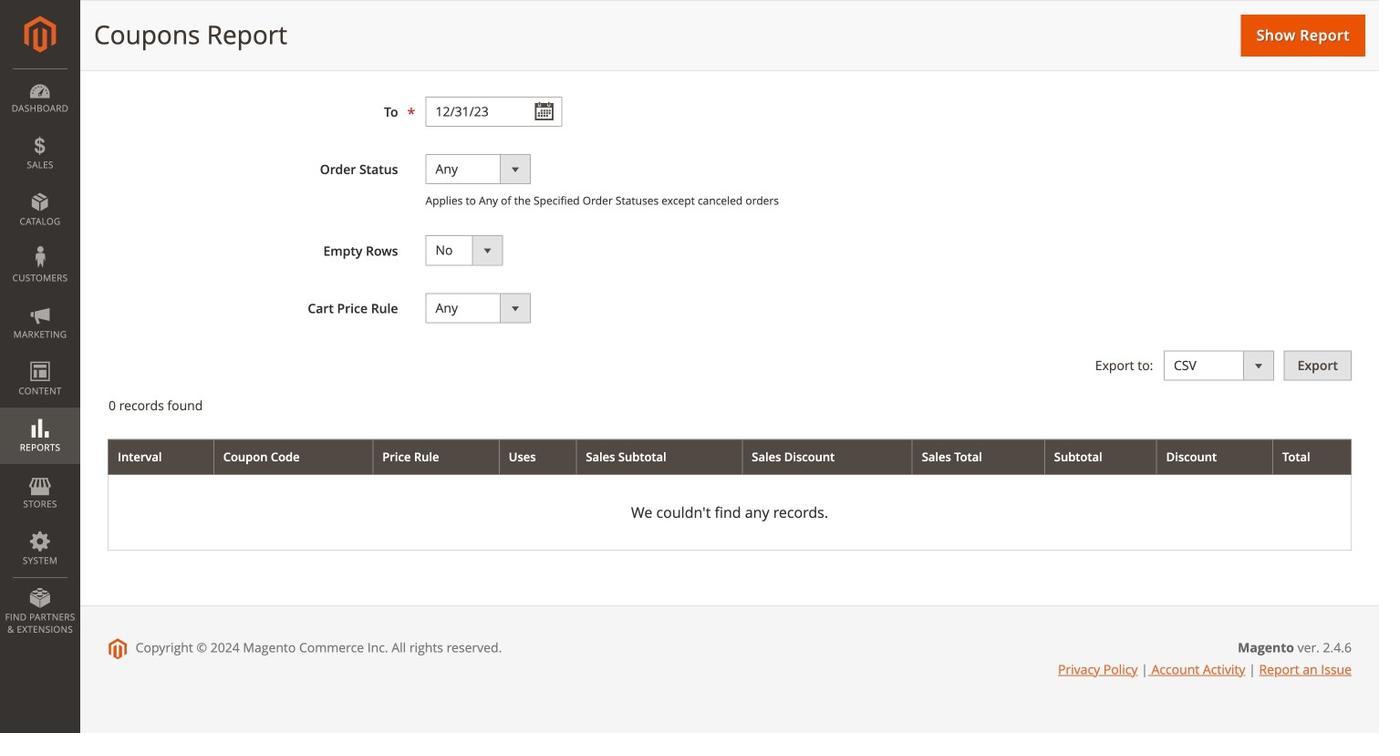 Task type: describe. For each thing, give the bounding box(es) containing it.
magento admin panel image
[[24, 16, 56, 53]]



Task type: locate. For each thing, give the bounding box(es) containing it.
menu bar
[[0, 68, 80, 645]]

None text field
[[426, 39, 562, 69], [426, 97, 562, 127], [426, 39, 562, 69], [426, 97, 562, 127]]



